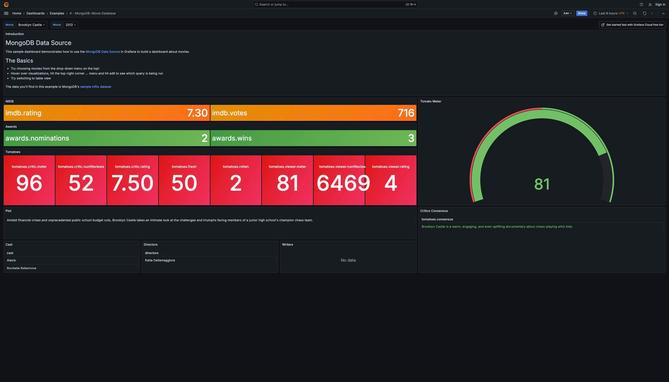 Task type: vqa. For each thing, say whether or not it's contained in the screenshot.
Options group Panel links toggle icon
no



Task type: locate. For each thing, give the bounding box(es) containing it.
cell
[[6, 216, 415, 224], [420, 223, 664, 231], [6, 256, 138, 264], [144, 256, 276, 264], [6, 264, 138, 272]]

open menu image
[[4, 11, 9, 16]]

news image
[[649, 2, 653, 6]]

help image
[[640, 2, 644, 6]]

zoom out time range image
[[633, 11, 637, 15]]

refresh dashboard image
[[643, 11, 647, 15]]



Task type: describe. For each thing, give the bounding box(es) containing it.
grafana image
[[4, 2, 9, 7]]

auto refresh turned off. choose refresh time interval image
[[651, 11, 654, 15]]

dashboard settings image
[[554, 11, 558, 15]]



